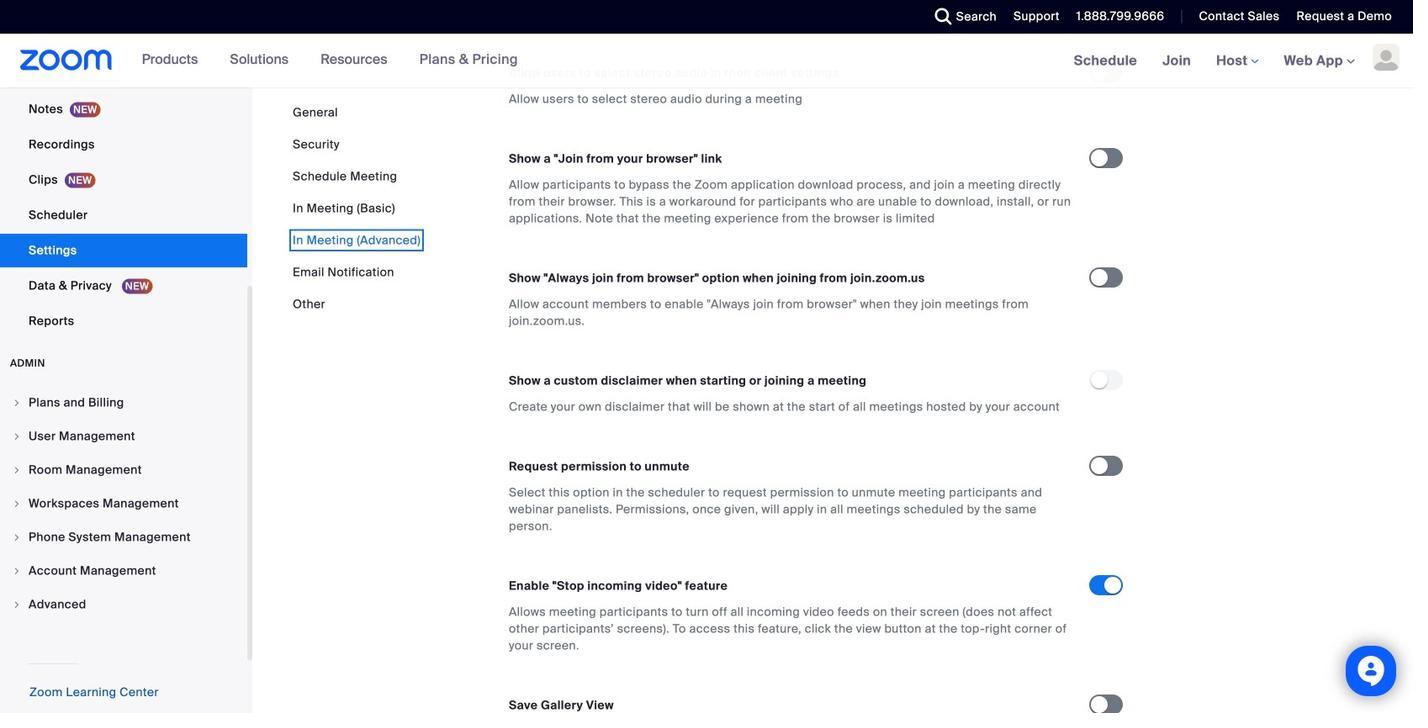 Task type: vqa. For each thing, say whether or not it's contained in the screenshot.
right icon corresponding to 1st menu item from the bottom
yes



Task type: locate. For each thing, give the bounding box(es) containing it.
menu item
[[0, 387, 247, 419], [0, 421, 247, 453], [0, 454, 247, 486], [0, 488, 247, 520], [0, 522, 247, 554], [0, 555, 247, 587], [0, 589, 247, 621]]

banner
[[0, 34, 1413, 89]]

1 vertical spatial right image
[[12, 465, 22, 475]]

zoom logo image
[[20, 50, 112, 71]]

profile picture image
[[1373, 44, 1400, 71]]

2 menu item from the top
[[0, 421, 247, 453]]

7 menu item from the top
[[0, 589, 247, 621]]

admin menu menu
[[0, 387, 247, 623]]

1 right image from the top
[[12, 398, 22, 408]]

6 menu item from the top
[[0, 555, 247, 587]]

2 right image from the top
[[12, 465, 22, 475]]

right image
[[12, 398, 22, 408], [12, 465, 22, 475], [12, 600, 22, 610]]

0 vertical spatial right image
[[12, 398, 22, 408]]

right image
[[12, 432, 22, 442], [12, 499, 22, 509], [12, 533, 22, 543], [12, 566, 22, 576]]

menu bar
[[293, 104, 421, 313]]

5 menu item from the top
[[0, 522, 247, 554]]

3 right image from the top
[[12, 600, 22, 610]]

2 vertical spatial right image
[[12, 600, 22, 610]]

3 menu item from the top
[[0, 454, 247, 486]]



Task type: describe. For each thing, give the bounding box(es) containing it.
1 right image from the top
[[12, 432, 22, 442]]

side navigation navigation
[[0, 0, 252, 713]]

3 right image from the top
[[12, 533, 22, 543]]

4 menu item from the top
[[0, 488, 247, 520]]

meetings navigation
[[1061, 34, 1413, 89]]

4 right image from the top
[[12, 566, 22, 576]]

1 menu item from the top
[[0, 387, 247, 419]]

personal menu menu
[[0, 0, 247, 340]]

right image for seventh menu item from the top
[[12, 600, 22, 610]]

2 right image from the top
[[12, 499, 22, 509]]

product information navigation
[[129, 34, 531, 87]]

right image for 5th menu item from the bottom of the admin menu menu
[[12, 465, 22, 475]]

right image for first menu item from the top of the admin menu menu
[[12, 398, 22, 408]]



